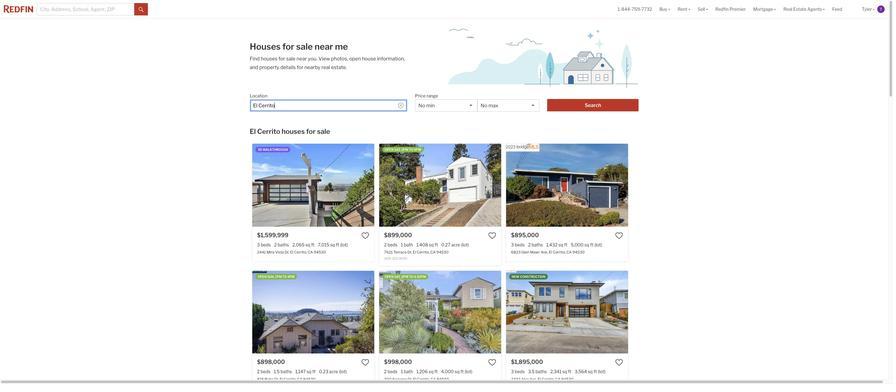 Task type: locate. For each thing, give the bounding box(es) containing it.
(lot) right 7,015
[[340, 242, 348, 248]]

7621 terrace dr, el cerrito, ca 94530 (415) 323-9000
[[384, 250, 449, 261]]

open
[[385, 148, 394, 152], [258, 275, 267, 279], [385, 275, 394, 279]]

cerrito, inside 7621 terrace dr, el cerrito, ca 94530 (415) 323-9000
[[417, 250, 430, 255]]

2 no from the left
[[481, 103, 488, 109]]

photo of 6823 glen mawr ave, el cerrito, ca 94530 image
[[506, 144, 629, 227], [629, 144, 751, 227]]

el left cerrito
[[250, 128, 256, 136]]

dr, right seaview
[[408, 377, 413, 382]]

sq right 5,000
[[585, 242, 590, 248]]

2 1 bath from the top
[[401, 370, 413, 375]]

sq right 1,206
[[429, 370, 434, 375]]

2 photo of 6823 glen mawr ave, el cerrito, ca 94530 image from the left
[[629, 144, 751, 227]]

ft for 7,015 sq ft (lot)
[[336, 242, 339, 248]]

beds
[[261, 242, 271, 248], [388, 242, 398, 248], [515, 242, 525, 248], [261, 370, 271, 375], [388, 370, 398, 375], [515, 370, 525, 375]]

1.5
[[274, 370, 280, 375]]

sale up you.
[[296, 41, 313, 52]]

beds for $1,895,000
[[515, 370, 525, 375]]

3d
[[258, 148, 262, 152]]

mawr
[[530, 250, 540, 255]]

el right the "terrace"
[[413, 250, 416, 255]]

3 ▾ from the left
[[706, 7, 708, 12]]

open for $998,000
[[385, 275, 394, 279]]

sq for 7,015
[[330, 242, 335, 248]]

alva
[[521, 377, 529, 382]]

3d walkthrough
[[258, 148, 288, 152]]

2
[[274, 242, 277, 248], [384, 242, 387, 248], [528, 242, 531, 248], [257, 370, 260, 375], [384, 370, 387, 375]]

0 vertical spatial houses
[[261, 56, 278, 62]]

0 vertical spatial sale
[[296, 41, 313, 52]]

sq right 1,147
[[307, 370, 312, 375]]

2 photo of 818 balra dr, el cerrito, ca 94530 image from the left
[[374, 271, 496, 354]]

photos,
[[331, 56, 348, 62]]

real
[[784, 7, 793, 12]]

favorite button image for $895,000
[[616, 232, 624, 240]]

photo of 818 balra dr, el cerrito, ca 94530 image
[[252, 271, 374, 354], [374, 271, 496, 354]]

2pm
[[402, 148, 409, 152], [402, 275, 409, 279]]

(415)
[[384, 257, 392, 261]]

dr, down 1.5
[[274, 377, 279, 382]]

1 horizontal spatial sale
[[296, 41, 313, 52]]

cerrito, down the "1,408"
[[417, 250, 430, 255]]

ca down 5,000
[[567, 250, 572, 255]]

ft for 2,341 sq ft
[[568, 370, 572, 375]]

beds up "2441"
[[261, 242, 271, 248]]

location
[[250, 93, 268, 99]]

1 vertical spatial near
[[297, 56, 307, 62]]

acre
[[452, 242, 460, 248], [329, 370, 338, 375]]

1 no from the left
[[419, 103, 425, 109]]

baths up 2332 alva ave, el cerrito, ca 94530
[[536, 370, 547, 375]]

ca down 2,341
[[556, 377, 561, 382]]

ca down 1,206 sq ft
[[431, 377, 436, 382]]

ft for 2,065 sq ft
[[311, 242, 315, 248]]

5 ▾ from the left
[[823, 7, 825, 12]]

1 bath up seaview
[[401, 370, 413, 375]]

94530 inside 7621 terrace dr, el cerrito, ca 94530 (415) 323-9000
[[437, 250, 449, 255]]

4pm for $898,000
[[288, 275, 295, 279]]

1 vertical spatial bath
[[404, 370, 413, 375]]

0 horizontal spatial no
[[419, 103, 425, 109]]

no left max
[[481, 103, 488, 109]]

1 bath for $899,000
[[401, 242, 413, 248]]

0 vertical spatial 4pm
[[414, 148, 421, 152]]

0 horizontal spatial sale
[[286, 56, 296, 62]]

(lot) for $895,000
[[595, 242, 603, 248]]

1 vertical spatial sat,
[[394, 275, 401, 279]]

0 horizontal spatial 4pm
[[288, 275, 295, 279]]

house
[[362, 56, 376, 62]]

photo of 2332 alva ave, el cerrito, ca 94530 image
[[506, 271, 629, 354], [629, 271, 751, 354]]

ft for 1,432 sq ft
[[564, 242, 568, 248]]

2 photo of 2332 alva ave, el cerrito, ca 94530 image from the left
[[629, 271, 751, 354]]

mortgage ▾
[[754, 7, 777, 12]]

(lot) right 0.27
[[461, 242, 469, 248]]

1 vertical spatial ave,
[[530, 377, 537, 382]]

City, Address, School, Agent, ZIP search field
[[250, 99, 408, 112]]

baths up 818 balra dr, el cerrito, ca 94530
[[281, 370, 292, 375]]

2 sat, from the top
[[394, 275, 401, 279]]

sq right 4,000
[[455, 370, 460, 375]]

94530
[[314, 250, 326, 255], [437, 250, 449, 255], [573, 250, 585, 255], [303, 377, 316, 382], [437, 377, 449, 382], [562, 377, 574, 382]]

1 horizontal spatial 2 baths
[[528, 242, 543, 248]]

1 1 bath from the top
[[401, 242, 413, 248]]

beds for $998,000
[[388, 370, 398, 375]]

1 sat, from the top
[[394, 148, 401, 152]]

2 2 baths from the left
[[528, 242, 543, 248]]

0 horizontal spatial acre
[[329, 370, 338, 375]]

ft left 5,000
[[564, 242, 568, 248]]

0 vertical spatial 1
[[401, 242, 403, 248]]

▾ right sell
[[706, 7, 708, 12]]

near
[[315, 41, 333, 52], [297, 56, 307, 62]]

cerrito, for 7621 terrace dr, el cerrito, ca 94530 (415) 323-9000
[[417, 250, 430, 255]]

1 ▾ from the left
[[669, 7, 671, 12]]

2 1 from the top
[[401, 370, 403, 375]]

(lot)
[[340, 242, 348, 248], [461, 242, 469, 248], [595, 242, 603, 248], [339, 370, 347, 375], [465, 370, 473, 375], [598, 370, 606, 375]]

1 vertical spatial favorite button image
[[489, 359, 497, 367]]

beds for $898,000
[[261, 370, 271, 375]]

2 beds up 818
[[257, 370, 271, 375]]

sq right 2,065
[[306, 242, 310, 248]]

1 vertical spatial 4pm
[[288, 275, 295, 279]]

dr, right vista at the bottom left of page
[[285, 250, 290, 255]]

baths for $1,599,999
[[278, 242, 289, 248]]

rent ▾
[[678, 7, 691, 12]]

favorite button image
[[616, 232, 624, 240], [489, 359, 497, 367]]

cerrito, for 818 balra dr, el cerrito, ca 94530
[[284, 377, 297, 382]]

bath up the "terrace"
[[404, 242, 413, 248]]

ft right 5,000
[[591, 242, 594, 248]]

1,408 sq ft
[[417, 242, 438, 248]]

ca down 1,147
[[297, 377, 303, 382]]

tyler
[[863, 7, 872, 12]]

beds up 6823 at the bottom right of page
[[515, 242, 525, 248]]

4,000
[[441, 370, 454, 375]]

cerrito, down 1.5 baths
[[284, 377, 297, 382]]

3 up "2441"
[[257, 242, 260, 248]]

1 bath from the top
[[404, 242, 413, 248]]

near left you.
[[297, 56, 307, 62]]

user photo image
[[878, 6, 885, 13]]

beds up 7621
[[388, 242, 398, 248]]

(lot) right 4,000
[[465, 370, 473, 375]]

beds for $899,000
[[388, 242, 398, 248]]

to for $899,000
[[409, 148, 414, 152]]

▾
[[669, 7, 671, 12], [689, 7, 691, 12], [706, 7, 708, 12], [775, 7, 777, 12], [823, 7, 825, 12], [873, 7, 875, 12]]

baths up 'mawr'
[[532, 242, 543, 248]]

baths for $1,895,000
[[536, 370, 547, 375]]

5,000
[[571, 242, 584, 248]]

759-
[[632, 7, 642, 12]]

▾ right buy
[[669, 7, 671, 12]]

6 ▾ from the left
[[873, 7, 875, 12]]

0 vertical spatial acre
[[452, 242, 460, 248]]

search button
[[548, 99, 639, 111]]

94530 down '1,147 sq ft'
[[303, 377, 316, 382]]

0 horizontal spatial near
[[297, 56, 307, 62]]

4 ▾ from the left
[[775, 7, 777, 12]]

1 horizontal spatial no
[[481, 103, 488, 109]]

1 vertical spatial 1
[[401, 370, 403, 375]]

beds up balra
[[261, 370, 271, 375]]

1 2pm from the top
[[402, 148, 409, 152]]

sat, for $998,000
[[394, 275, 401, 279]]

2 ▾ from the left
[[689, 7, 691, 12]]

favorite button image
[[361, 232, 369, 240], [489, 232, 497, 240], [361, 359, 369, 367], [616, 359, 624, 367]]

terrace
[[394, 250, 407, 255]]

near up view
[[315, 41, 333, 52]]

0 vertical spatial 1 bath
[[401, 242, 413, 248]]

City, Address, School, Agent, ZIP search field
[[37, 3, 134, 15]]

2 up 7621
[[384, 242, 387, 248]]

0 vertical spatial bath
[[404, 242, 413, 248]]

ft right 7,015
[[336, 242, 339, 248]]

2 baths for $895,000
[[528, 242, 543, 248]]

favorite button image for $998,000
[[489, 359, 497, 367]]

open for $899,000
[[385, 148, 394, 152]]

buy ▾ button
[[656, 0, 674, 19]]

bath up 300 seaview dr, el cerrito, ca 94530
[[404, 370, 413, 375]]

dr, for 300 seaview dr, el cerrito, ca 94530
[[408, 377, 413, 382]]

clear input button
[[398, 103, 404, 108]]

acre right 0.27
[[452, 242, 460, 248]]

2 horizontal spatial sale
[[317, 128, 330, 136]]

new
[[512, 275, 520, 279]]

sale
[[296, 41, 313, 52], [286, 56, 296, 62], [317, 128, 330, 136]]

3 beds
[[257, 242, 271, 248], [511, 242, 525, 248], [511, 370, 525, 375]]

photo of 300 seaview dr, el cerrito, ca 94530 image
[[379, 271, 502, 354], [501, 271, 624, 354]]

to for $898,000
[[283, 275, 287, 279]]

baths
[[278, 242, 289, 248], [532, 242, 543, 248], [281, 370, 292, 375], [536, 370, 547, 375]]

$898,000
[[257, 359, 285, 366]]

dr, right the "terrace"
[[408, 250, 412, 255]]

to
[[409, 148, 414, 152], [283, 275, 287, 279], [409, 275, 414, 279]]

2 photo of 7621 terrace dr, el cerrito, ca 94530 image from the left
[[501, 144, 624, 227]]

▾ right mortgage
[[775, 7, 777, 12]]

2 up 818
[[257, 370, 260, 375]]

ave, right 'mawr'
[[541, 250, 548, 255]]

favorite button checkbox
[[361, 232, 369, 240], [489, 232, 497, 240], [616, 232, 624, 240], [361, 359, 369, 367], [489, 359, 497, 367], [616, 359, 624, 367]]

open
[[349, 56, 361, 62]]

ave,
[[541, 250, 548, 255], [530, 377, 537, 382]]

el
[[250, 128, 256, 136], [290, 250, 294, 255], [413, 250, 416, 255], [549, 250, 552, 255], [280, 377, 283, 382], [413, 377, 417, 382], [538, 377, 541, 382]]

2 beds up 300
[[384, 370, 398, 375]]

beds for $1,599,999
[[261, 242, 271, 248]]

beds up 2332
[[515, 370, 525, 375]]

1 for $998,000
[[401, 370, 403, 375]]

300 seaview dr, el cerrito, ca 94530
[[384, 377, 449, 382]]

1,432
[[547, 242, 558, 248]]

houses right cerrito
[[282, 128, 305, 136]]

2 baths up 'mawr'
[[528, 242, 543, 248]]

sell ▾ button
[[698, 0, 708, 19]]

1 1 from the top
[[401, 242, 403, 248]]

ft right 4,000
[[461, 370, 464, 375]]

ft for 1,206 sq ft
[[435, 370, 438, 375]]

▾ for rent ▾
[[689, 7, 691, 12]]

▾ for buy ▾
[[669, 7, 671, 12]]

sq right 3,564
[[588, 370, 593, 375]]

ft left 0.23 in the bottom of the page
[[313, 370, 316, 375]]

real estate agents ▾
[[784, 7, 825, 12]]

sq
[[306, 242, 310, 248], [330, 242, 335, 248], [429, 242, 434, 248], [559, 242, 564, 248], [585, 242, 590, 248], [307, 370, 312, 375], [429, 370, 434, 375], [455, 370, 460, 375], [563, 370, 567, 375], [588, 370, 593, 375]]

for inside view photos, open house information, and property details for nearby real estate.
[[297, 65, 304, 70]]

sq for 4,000
[[455, 370, 460, 375]]

sq right 7,015
[[330, 242, 335, 248]]

photo of 2441 mira vista dr, el cerrito, ca 94530 image
[[252, 144, 374, 227], [374, 144, 496, 227]]

3
[[257, 242, 260, 248], [511, 242, 514, 248], [511, 370, 514, 375]]

ca down 1,408 sq ft
[[431, 250, 436, 255]]

$899,000
[[384, 232, 412, 239]]

1 2 baths from the left
[[274, 242, 289, 248]]

sq right 1,432
[[559, 242, 564, 248]]

dr, inside 7621 terrace dr, el cerrito, ca 94530 (415) 323-9000
[[408, 250, 412, 255]]

2 up 300
[[384, 370, 387, 375]]

ft left 7,015
[[311, 242, 315, 248]]

0 vertical spatial sat,
[[394, 148, 401, 152]]

ft left 4,000
[[435, 370, 438, 375]]

94530 down 4,000
[[437, 377, 449, 382]]

0 vertical spatial favorite button image
[[616, 232, 624, 240]]

94530 down 0.27
[[437, 250, 449, 255]]

94530 down 2,341 sq ft
[[562, 377, 574, 382]]

ft for 5,000 sq ft (lot)
[[591, 242, 594, 248]]

7,015 sq ft (lot)
[[318, 242, 348, 248]]

1 horizontal spatial ave,
[[541, 250, 548, 255]]

1,147
[[296, 370, 306, 375]]

ft left 3,564
[[568, 370, 572, 375]]

ave, down 3.5
[[530, 377, 537, 382]]

1 photo of 818 balra dr, el cerrito, ca 94530 image from the left
[[252, 271, 374, 354]]

2 up glen
[[528, 242, 531, 248]]

sq right the "1,408"
[[429, 242, 434, 248]]

cerrito, down 2,341
[[542, 377, 555, 382]]

▾ right rent
[[689, 7, 691, 12]]

2 2pm from the top
[[402, 275, 409, 279]]

300
[[384, 377, 392, 382]]

▾ right "tyler"
[[873, 7, 875, 12]]

cerrito, down 1,206
[[417, 377, 430, 382]]

3 up 2332
[[511, 370, 514, 375]]

cerrito,
[[294, 250, 307, 255], [417, 250, 430, 255], [553, 250, 566, 255], [284, 377, 297, 382], [417, 377, 430, 382], [542, 377, 555, 382]]

0 horizontal spatial favorite button image
[[489, 359, 497, 367]]

1 horizontal spatial favorite button image
[[616, 232, 624, 240]]

2,065 sq ft
[[293, 242, 315, 248]]

acre right 0.23 in the bottom of the page
[[329, 370, 338, 375]]

(lot) right 5,000
[[595, 242, 603, 248]]

1 up seaview
[[401, 370, 403, 375]]

ca for 2332 alva ave, el cerrito, ca 94530
[[556, 377, 561, 382]]

▾ right agents
[[823, 7, 825, 12]]

el inside 7621 terrace dr, el cerrito, ca 94530 (415) 323-9000
[[413, 250, 416, 255]]

2 beds up 7621
[[384, 242, 398, 248]]

7732
[[642, 7, 652, 12]]

no left min
[[419, 103, 425, 109]]

1 vertical spatial 2pm
[[402, 275, 409, 279]]

1 bath for $998,000
[[401, 370, 413, 375]]

2 vertical spatial sale
[[317, 128, 330, 136]]

baths up vista at the bottom left of page
[[278, 242, 289, 248]]

beds up 300
[[388, 370, 398, 375]]

acre for $898,000
[[329, 370, 338, 375]]

1 vertical spatial acre
[[329, 370, 338, 375]]

ca for 7621 terrace dr, el cerrito, ca 94530 (415) 323-9000
[[431, 250, 436, 255]]

0 horizontal spatial 2 baths
[[274, 242, 289, 248]]

ca inside 7621 terrace dr, el cerrito, ca 94530 (415) 323-9000
[[431, 250, 436, 255]]

3.5
[[528, 370, 535, 375]]

3 up 6823 at the bottom right of page
[[511, 242, 514, 248]]

baths for $898,000
[[281, 370, 292, 375]]

0 vertical spatial near
[[315, 41, 333, 52]]

real
[[322, 65, 330, 70]]

0 vertical spatial 2pm
[[402, 148, 409, 152]]

houses
[[261, 56, 278, 62], [282, 128, 305, 136]]

2 bath from the top
[[404, 370, 413, 375]]

2 for $899,000
[[384, 242, 387, 248]]

bath
[[404, 242, 413, 248], [404, 370, 413, 375]]

323-
[[392, 257, 399, 261]]

7621
[[384, 250, 393, 255]]

agents
[[808, 7, 823, 12]]

1 vertical spatial 1 bath
[[401, 370, 413, 375]]

4pm
[[414, 148, 421, 152], [288, 275, 295, 279]]

sale up 'details'
[[286, 56, 296, 62]]

no
[[419, 103, 425, 109], [481, 103, 488, 109]]

2 baths
[[274, 242, 289, 248], [528, 242, 543, 248]]

sat, for $899,000
[[394, 148, 401, 152]]

cerrito, for 300 seaview dr, el cerrito, ca 94530
[[417, 377, 430, 382]]

2pm for $998,000
[[402, 275, 409, 279]]

4pm for $899,000
[[414, 148, 421, 152]]

2332
[[511, 377, 521, 382]]

1 bath up the "terrace"
[[401, 242, 413, 248]]

3 beds up 2332
[[511, 370, 525, 375]]

3,564 sq ft (lot)
[[575, 370, 606, 375]]

sq for 2,065
[[306, 242, 310, 248]]

sale down city, address, school, agent, zip search field
[[317, 128, 330, 136]]

1 horizontal spatial acre
[[452, 242, 460, 248]]

3,564
[[575, 370, 587, 375]]

cerrito, for 2332 alva ave, el cerrito, ca 94530
[[542, 377, 555, 382]]

sq right 2,341
[[563, 370, 567, 375]]

ca for 300 seaview dr, el cerrito, ca 94530
[[431, 377, 436, 382]]

1 vertical spatial houses
[[282, 128, 305, 136]]

3 beds up "2441"
[[257, 242, 271, 248]]

2 for $898,000
[[257, 370, 260, 375]]

$895,000
[[511, 232, 539, 239]]

me
[[335, 41, 348, 52]]

(lot) right 3,564
[[598, 370, 606, 375]]

ft right 3,564
[[594, 370, 597, 375]]

2 beds for $998,000
[[384, 370, 398, 375]]

photo of 7621 terrace dr, el cerrito, ca 94530 image
[[379, 144, 502, 227], [501, 144, 624, 227]]

1 horizontal spatial 4pm
[[414, 148, 421, 152]]

cerrito, down 2,065
[[294, 250, 307, 255]]



Task type: vqa. For each thing, say whether or not it's contained in the screenshot.
"3.5 Baths"
yes



Task type: describe. For each thing, give the bounding box(es) containing it.
2441
[[257, 250, 266, 255]]

you.
[[308, 56, 318, 62]]

feed button
[[829, 0, 859, 19]]

bath for $998,000
[[404, 370, 413, 375]]

0 horizontal spatial ave,
[[530, 377, 537, 382]]

1 photo of 6823 glen mawr ave, el cerrito, ca 94530 image from the left
[[506, 144, 629, 227]]

seaview
[[393, 377, 407, 382]]

buy ▾
[[660, 7, 671, 12]]

4:30pm
[[414, 275, 426, 279]]

tyler ▾
[[863, 7, 875, 12]]

2 photo of 2441 mira vista dr, el cerrito, ca 94530 image from the left
[[374, 144, 496, 227]]

premier
[[730, 7, 746, 12]]

0 vertical spatial ave,
[[541, 250, 548, 255]]

ft for 4,000 sq ft (lot)
[[461, 370, 464, 375]]

sq for 2,341
[[563, 370, 567, 375]]

redfin premier
[[716, 7, 746, 12]]

sq for 5,000
[[585, 242, 590, 248]]

2 photo of 300 seaview dr, el cerrito, ca 94530 image from the left
[[501, 271, 624, 354]]

to for $998,000
[[409, 275, 414, 279]]

favorite button image for $1,599,999
[[361, 232, 369, 240]]

search
[[585, 103, 602, 108]]

view photos, open house information, and property details for nearby real estate.
[[250, 56, 405, 70]]

0.27
[[442, 242, 451, 248]]

1 photo of 7621 terrace dr, el cerrito, ca 94530 image from the left
[[379, 144, 502, 227]]

2332 alva ave, el cerrito, ca 94530
[[511, 377, 574, 382]]

no max
[[481, 103, 499, 109]]

3 beds for $1,895,000
[[511, 370, 525, 375]]

cerrito, down 1,432 sq ft
[[553, 250, 566, 255]]

2pm for $899,000
[[402, 148, 409, 152]]

1-
[[618, 7, 622, 12]]

submit search image
[[139, 7, 144, 12]]

3.5 baths
[[528, 370, 547, 375]]

0.27 acre (lot)
[[442, 242, 469, 248]]

6823 glen mawr ave, el cerrito, ca 94530
[[511, 250, 585, 255]]

cerrito
[[257, 128, 280, 136]]

sq for 3,564
[[588, 370, 593, 375]]

ft for 1,147 sq ft
[[313, 370, 316, 375]]

(lot) right 0.23 in the bottom of the page
[[339, 370, 347, 375]]

el down 3.5 baths
[[538, 377, 541, 382]]

0 horizontal spatial houses
[[261, 56, 278, 62]]

find houses for sale near you.
[[250, 56, 319, 62]]

el down 1.5 baths
[[280, 377, 283, 382]]

el down 1,432
[[549, 250, 552, 255]]

1 horizontal spatial houses
[[282, 128, 305, 136]]

844-
[[622, 7, 632, 12]]

▾ for mortgage ▾
[[775, 7, 777, 12]]

sq for 1,432
[[559, 242, 564, 248]]

94530 down 7,015
[[314, 250, 326, 255]]

find
[[250, 56, 260, 62]]

price range
[[415, 93, 438, 99]]

el down 2,065
[[290, 250, 294, 255]]

2441 mira vista dr, el cerrito, ca 94530
[[257, 250, 326, 255]]

beds for $895,000
[[515, 242, 525, 248]]

mortgage ▾ button
[[754, 0, 777, 19]]

open for $898,000
[[258, 275, 267, 279]]

sq for 1,206
[[429, 370, 434, 375]]

vista
[[275, 250, 284, 255]]

redfin premier button
[[712, 0, 750, 19]]

3 beds for $1,599,999
[[257, 242, 271, 248]]

houses
[[250, 41, 281, 52]]

real estate agents ▾ link
[[784, 0, 825, 19]]

(lot) for $1,599,999
[[340, 242, 348, 248]]

4,000 sq ft (lot)
[[441, 370, 473, 375]]

ft for 3,564 sq ft (lot)
[[594, 370, 597, 375]]

baths for $895,000
[[532, 242, 543, 248]]

1,206
[[417, 370, 428, 375]]

2 beds for $898,000
[[257, 370, 271, 375]]

sun,
[[267, 275, 275, 279]]

favorite button image for $899,000
[[489, 232, 497, 240]]

sq for 1,147
[[307, 370, 312, 375]]

2 baths for $1,599,999
[[274, 242, 289, 248]]

94530 down 5,000
[[573, 250, 585, 255]]

1 vertical spatial sale
[[286, 56, 296, 62]]

▾ for tyler ▾
[[873, 7, 875, 12]]

818 balra dr, el cerrito, ca 94530
[[257, 377, 316, 382]]

1 photo of 300 seaview dr, el cerrito, ca 94530 image from the left
[[379, 271, 502, 354]]

no for no max
[[481, 103, 488, 109]]

construction
[[520, 275, 546, 279]]

mortgage
[[754, 7, 774, 12]]

max
[[489, 103, 499, 109]]

94530 for 300 seaview dr, el cerrito, ca 94530
[[437, 377, 449, 382]]

94530 for 818 balra dr, el cerrito, ca 94530
[[303, 377, 316, 382]]

no min
[[419, 103, 435, 109]]

el cerrito houses for sale
[[250, 128, 330, 136]]

1-844-759-7732
[[618, 7, 652, 12]]

3 for $895,000
[[511, 242, 514, 248]]

1.5 baths
[[274, 370, 292, 375]]

search input image
[[398, 103, 404, 108]]

balra
[[265, 377, 274, 382]]

(lot) for $998,000
[[465, 370, 473, 375]]

2,065
[[293, 242, 305, 248]]

9000
[[399, 257, 408, 261]]

favorite button checkbox for $1,599,999
[[361, 232, 369, 240]]

2,341
[[551, 370, 562, 375]]

walkthrough
[[263, 148, 288, 152]]

818
[[257, 377, 264, 382]]

1 for $899,000
[[401, 242, 403, 248]]

information,
[[377, 56, 405, 62]]

sell ▾ button
[[694, 0, 712, 19]]

ca down '2,065 sq ft'
[[308, 250, 313, 255]]

2 beds for $899,000
[[384, 242, 398, 248]]

favorite button checkbox for $895,000
[[616, 232, 624, 240]]

dr, for 7621 terrace dr, el cerrito, ca 94530 (415) 323-9000
[[408, 250, 412, 255]]

sell ▾
[[698, 7, 708, 12]]

1 photo of 2441 mira vista dr, el cerrito, ca 94530 image from the left
[[252, 144, 374, 227]]

real estate agents ▾ button
[[780, 0, 829, 19]]

buy
[[660, 7, 668, 12]]

1 photo of 2332 alva ave, el cerrito, ca 94530 image from the left
[[506, 271, 629, 354]]

sq for 1,408
[[429, 242, 434, 248]]

mira
[[267, 250, 274, 255]]

$1,895,000
[[511, 359, 543, 366]]

(lot) for $1,895,000
[[598, 370, 606, 375]]

bath for $899,000
[[404, 242, 413, 248]]

nearby
[[305, 65, 321, 70]]

open sat, 2pm to 4pm
[[385, 148, 421, 152]]

glen
[[522, 250, 530, 255]]

el right seaview
[[413, 377, 417, 382]]

2 up vista at the bottom left of page
[[274, 242, 277, 248]]

3 beds for $895,000
[[511, 242, 525, 248]]

favorite button checkbox for $899,000
[[489, 232, 497, 240]]

view
[[319, 56, 330, 62]]

estate.
[[331, 65, 347, 70]]

94530 for 7621 terrace dr, el cerrito, ca 94530 (415) 323-9000
[[437, 250, 449, 255]]

property
[[260, 65, 280, 70]]

2 for $998,000
[[384, 370, 387, 375]]

rent
[[678, 7, 688, 12]]

rent ▾ button
[[674, 0, 694, 19]]

favorite button image for $1,895,000
[[616, 359, 624, 367]]

3 for $1,599,999
[[257, 242, 260, 248]]

no for no min
[[419, 103, 425, 109]]

favorite button image for $898,000
[[361, 359, 369, 367]]

1pm
[[275, 275, 282, 279]]

mortgage ▾ button
[[750, 0, 780, 19]]

sell
[[698, 7, 705, 12]]

ca for 818 balra dr, el cerrito, ca 94530
[[297, 377, 303, 382]]

favorite button checkbox for $898,000
[[361, 359, 369, 367]]

1 horizontal spatial near
[[315, 41, 333, 52]]

1,432 sq ft
[[547, 242, 568, 248]]

favorite button checkbox for $998,000
[[489, 359, 497, 367]]

0.23
[[319, 370, 328, 375]]

open sun, 1pm to 4pm
[[258, 275, 295, 279]]

rent ▾ button
[[678, 0, 691, 19]]

1,147 sq ft
[[296, 370, 316, 375]]

details
[[281, 65, 296, 70]]

new construction
[[512, 275, 546, 279]]

▾ for sell ▾
[[706, 7, 708, 12]]

7,015
[[318, 242, 329, 248]]

ft for 1,408 sq ft
[[435, 242, 438, 248]]

acre for $899,000
[[452, 242, 460, 248]]

94530 for 2332 alva ave, el cerrito, ca 94530
[[562, 377, 574, 382]]

range
[[427, 93, 438, 99]]

dr, for 818 balra dr, el cerrito, ca 94530
[[274, 377, 279, 382]]

5,000 sq ft (lot)
[[571, 242, 603, 248]]

favorite button checkbox for $1,895,000
[[616, 359, 624, 367]]

price
[[415, 93, 426, 99]]

open sat, 2pm to 4:30pm
[[385, 275, 426, 279]]

feed
[[833, 7, 843, 12]]

3 for $1,895,000
[[511, 370, 514, 375]]



